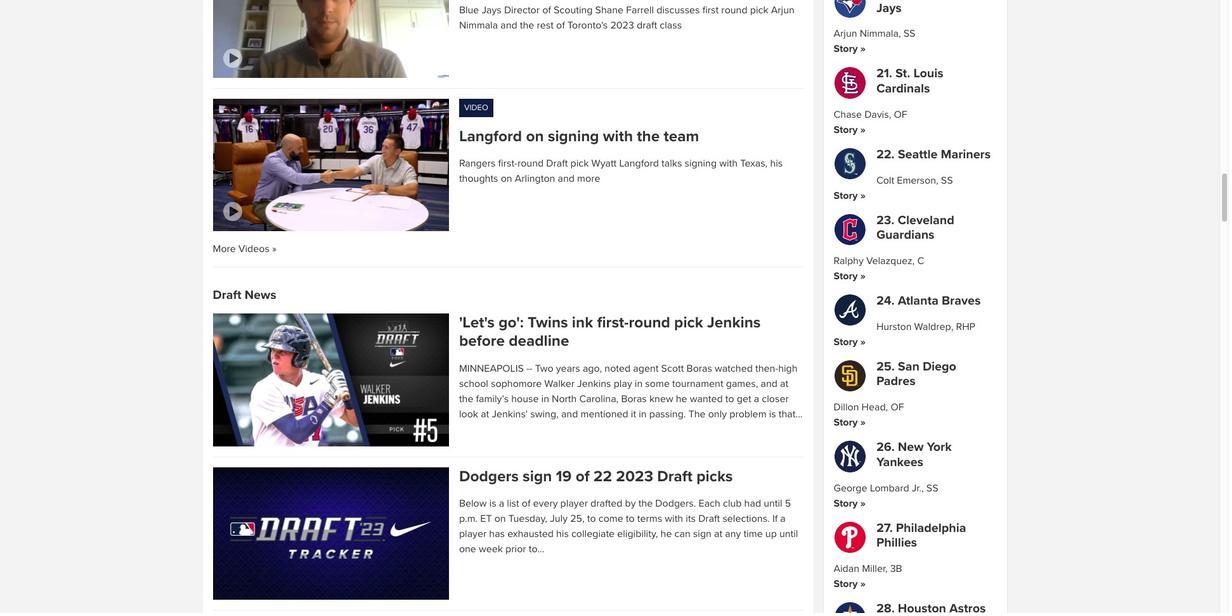 Task type: locate. For each thing, give the bounding box(es) containing it.
is up the et
[[489, 498, 496, 510]]

1 vertical spatial arjun
[[834, 28, 857, 40]]

north
[[552, 393, 577, 406]]

rangers first-round draft pick wyatt langford talks signing with texas, his thoughts on arlington and more
[[459, 157, 783, 185]]

2 horizontal spatial to
[[725, 393, 734, 406]]

2 vertical spatial in
[[639, 408, 647, 421]]

games,
[[726, 378, 758, 390]]

1 vertical spatial pick
[[570, 157, 589, 170]]

in up "swing,"
[[541, 393, 549, 406]]

1 vertical spatial jenkins
[[577, 378, 611, 390]]

draft down each
[[698, 513, 720, 526]]

2 horizontal spatial with
[[719, 157, 738, 170]]

signing up the wyatt
[[548, 127, 599, 146]]

of right list at bottom left
[[522, 498, 530, 510]]

only
[[708, 408, 727, 421]]

of inside dillon head, of story »
[[891, 402, 904, 414]]

0 horizontal spatial is
[[489, 498, 496, 510]]

of right head,
[[891, 402, 904, 414]]

blue up nimmala
[[459, 4, 479, 16]]

hurston
[[876, 321, 912, 333]]

then-
[[755, 363, 778, 375]]

1 vertical spatial signing
[[685, 157, 717, 170]]

8 » from the top
[[860, 578, 866, 591]]

0 horizontal spatial jays
[[482, 4, 502, 16]]

3 » from the top
[[860, 189, 866, 202]]

6 » from the top
[[860, 417, 866, 429]]

story inside dillon head, of story »
[[834, 417, 858, 429]]

and down the director
[[501, 19, 517, 31]]

0 vertical spatial at
[[780, 378, 788, 390]]

tuesday,
[[508, 513, 547, 526]]

jenkins inside minneapolis -- two years ago, noted agent scott boras watched then-high school sophomore walker jenkins play in some tournament games, and at the family's house in north carolina, boras knew he wanted to get a closer look at jenkins' swing, and mentioned it in passing. the only problem is that...
[[577, 378, 611, 390]]

first-
[[498, 157, 517, 170], [597, 314, 629, 332]]

7 story from the top
[[834, 498, 858, 510]]

story » link for 27. philadelphia phillies
[[834, 578, 866, 591]]

jays up nimmala,
[[876, 0, 902, 16]]

1 vertical spatial with
[[719, 157, 738, 170]]

until left 5
[[764, 498, 782, 510]]

miller,
[[862, 563, 888, 576]]

2 vertical spatial on
[[494, 513, 506, 526]]

diego
[[923, 359, 956, 375]]

tournament
[[672, 378, 723, 390]]

0 vertical spatial arjun
[[771, 4, 794, 16]]

1 horizontal spatial jenkins
[[707, 314, 761, 332]]

8 story » link from the top
[[834, 578, 866, 591]]

at down "high"
[[780, 378, 788, 390]]

emerson,
[[897, 174, 938, 187]]

story for 20. toronto blue jays
[[834, 43, 858, 55]]

22. seattle mariners
[[876, 147, 991, 162]]

story inside aidan miller, 3b story »
[[834, 578, 858, 591]]

until right 'up'
[[779, 528, 798, 541]]

langford up rangers
[[459, 127, 522, 146]]

he right the knew on the right of page
[[676, 393, 687, 406]]

sign left 19
[[523, 468, 552, 486]]

» inside hurston waldrep, rhp story »
[[860, 336, 866, 349]]

can
[[675, 528, 690, 541]]

signing
[[548, 127, 599, 146], [685, 157, 717, 170]]

story inside ralphy velazquez, c story »
[[834, 270, 858, 283]]

jays inside 20. toronto blue jays
[[876, 0, 902, 16]]

the up look
[[459, 393, 473, 406]]

with up the wyatt
[[603, 127, 633, 146]]

the right the by
[[638, 498, 653, 510]]

a right the get
[[754, 393, 759, 406]]

2 vertical spatial with
[[665, 513, 683, 526]]

signing right 'talks' at the right of the page
[[685, 157, 717, 170]]

» for 22. seattle mariners
[[860, 189, 866, 202]]

0 horizontal spatial with
[[603, 127, 633, 146]]

2 horizontal spatial pick
[[750, 4, 768, 16]]

0 horizontal spatial blue
[[459, 4, 479, 16]]

story » link for 25. san diego padres
[[834, 417, 866, 429]]

2023 up the by
[[616, 468, 653, 486]]

sign inside 'below is a list of every player drafted by the dodgers. each club had until 5 p.m. et on tuesday, july 25, to come to terms with its draft selections. if a player has exhausted his collegiate eligibility, he can sign at any time up until one week prior to...'
[[693, 528, 711, 541]]

5 story » link from the top
[[834, 336, 866, 349]]

seattle
[[898, 147, 938, 162]]

round up arlington
[[517, 157, 544, 170]]

ss inside arjun nimmala, ss story »
[[903, 28, 915, 40]]

dillon head, of story »
[[834, 402, 904, 429]]

is
[[769, 408, 776, 421], [489, 498, 496, 510]]

» inside aidan miller, 3b story »
[[860, 578, 866, 591]]

selections.
[[723, 513, 770, 526]]

1 horizontal spatial is
[[769, 408, 776, 421]]

1 vertical spatial he
[[661, 528, 672, 541]]

velazquez,
[[866, 255, 915, 268]]

of right davis,
[[894, 108, 907, 121]]

1 horizontal spatial ss
[[926, 482, 938, 495]]

3 story from the top
[[834, 189, 858, 202]]

a left list at bottom left
[[499, 498, 504, 510]]

0 vertical spatial is
[[769, 408, 776, 421]]

story inside chase davis, of story »
[[834, 124, 858, 136]]

by
[[625, 498, 636, 510]]

ss inside colt emerson, ss story »
[[941, 174, 953, 187]]

» inside george lombard jr., ss story »
[[860, 498, 866, 510]]

first- right rangers
[[498, 157, 517, 170]]

at
[[780, 378, 788, 390], [481, 408, 489, 421], [714, 528, 722, 541]]

his inside the "rangers first-round draft pick wyatt langford talks signing with texas, his thoughts on arlington and more"
[[770, 157, 783, 170]]

pick right the first
[[750, 4, 768, 16]]

waldrep,
[[914, 321, 953, 333]]

story for 24. atlanta braves
[[834, 336, 858, 349]]

he left can
[[661, 528, 672, 541]]

2 vertical spatial ss
[[926, 482, 938, 495]]

player down p.m.
[[459, 528, 487, 541]]

with inside the "rangers first-round draft pick wyatt langford talks signing with texas, his thoughts on arlington and more"
[[719, 157, 738, 170]]

0 vertical spatial 2023
[[610, 19, 634, 31]]

4 » from the top
[[860, 270, 866, 283]]

colt
[[876, 174, 894, 187]]

» for 24. atlanta braves
[[860, 336, 866, 349]]

langford down "langford on signing with the team" link
[[619, 157, 659, 170]]

1 horizontal spatial signing
[[685, 157, 717, 170]]

2 story from the top
[[834, 124, 858, 136]]

2 » from the top
[[860, 124, 866, 136]]

on right thoughts
[[501, 173, 512, 185]]

story » link for 20. toronto blue jays
[[834, 43, 866, 55]]

» inside colt emerson, ss story »
[[860, 189, 866, 202]]

0 vertical spatial pick
[[750, 4, 768, 16]]

round inside 'let's go': twins ink first-round pick jenkins before deadline
[[629, 314, 670, 332]]

his right 'texas,'
[[770, 157, 783, 170]]

blue inside 20. toronto blue jays
[[945, 0, 970, 1]]

5 story from the top
[[834, 336, 858, 349]]

2 horizontal spatial ss
[[941, 174, 953, 187]]

langford on signing with the team
[[459, 127, 699, 146]]

1 vertical spatial first-
[[597, 314, 629, 332]]

high
[[778, 363, 798, 375]]

sophomore
[[491, 378, 542, 390]]

collegiate
[[571, 528, 615, 541]]

1 horizontal spatial a
[[754, 393, 759, 406]]

mariners
[[941, 147, 991, 162]]

1 horizontal spatial at
[[714, 528, 722, 541]]

his down july on the bottom left of the page
[[556, 528, 569, 541]]

1 story from the top
[[834, 43, 858, 55]]

1 vertical spatial boras
[[621, 393, 647, 406]]

knew
[[649, 393, 673, 406]]

with
[[603, 127, 633, 146], [719, 157, 738, 170], [665, 513, 683, 526]]

1 horizontal spatial sign
[[693, 528, 711, 541]]

1 » from the top
[[860, 43, 866, 55]]

0 horizontal spatial his
[[556, 528, 569, 541]]

» inside dillon head, of story »
[[860, 417, 866, 429]]

8 story from the top
[[834, 578, 858, 591]]

1 horizontal spatial boras
[[687, 363, 712, 375]]

0 horizontal spatial at
[[481, 408, 489, 421]]

boras up the tournament
[[687, 363, 712, 375]]

»
[[860, 43, 866, 55], [860, 124, 866, 136], [860, 189, 866, 202], [860, 270, 866, 283], [860, 336, 866, 349], [860, 417, 866, 429], [860, 498, 866, 510], [860, 578, 866, 591]]

on right the et
[[494, 513, 506, 526]]

pick up scott at the right of the page
[[674, 314, 703, 332]]

1 horizontal spatial he
[[676, 393, 687, 406]]

news
[[245, 288, 276, 303]]

the
[[688, 408, 706, 421]]

5 » from the top
[[860, 336, 866, 349]]

round right the first
[[721, 4, 747, 16]]

2023 down 'shane'
[[610, 19, 634, 31]]

1 vertical spatial sign
[[693, 528, 711, 541]]

videos
[[238, 243, 269, 256]]

sign
[[523, 468, 552, 486], [693, 528, 711, 541]]

» inside arjun nimmala, ss story »
[[860, 43, 866, 55]]

c
[[917, 255, 924, 268]]

2 vertical spatial pick
[[674, 314, 703, 332]]

0 horizontal spatial player
[[459, 528, 487, 541]]

1 horizontal spatial with
[[665, 513, 683, 526]]

0 horizontal spatial first-
[[498, 157, 517, 170]]

is inside 'below is a list of every player drafted by the dodgers. each club had until 5 p.m. et on tuesday, july 25, to come to terms with its draft selections. if a player has exhausted his collegiate eligibility, he can sign at any time up until one week prior to...'
[[489, 498, 496, 510]]

1 - from the left
[[526, 363, 529, 375]]

san
[[898, 359, 919, 375]]

ss down '22. seattle mariners'
[[941, 174, 953, 187]]

to
[[725, 393, 734, 406], [587, 513, 596, 526], [626, 513, 635, 526]]

0 vertical spatial on
[[526, 127, 544, 146]]

1 vertical spatial a
[[499, 498, 504, 510]]

nimmala,
[[860, 28, 901, 40]]

in
[[635, 378, 643, 390], [541, 393, 549, 406], [639, 408, 647, 421]]

up
[[765, 528, 777, 541]]

jenkins
[[707, 314, 761, 332], [577, 378, 611, 390]]

4 story from the top
[[834, 270, 858, 283]]

minneapolis
[[459, 363, 524, 375]]

2 horizontal spatial round
[[721, 4, 747, 16]]

the inside 'below is a list of every player drafted by the dodgers. each club had until 5 p.m. et on tuesday, july 25, to come to terms with its draft selections. if a player has exhausted his collegiate eligibility, he can sign at any time up until one week prior to...'
[[638, 498, 653, 510]]

below is a list of every player drafted by the dodgers. each club had until 5 p.m. et on tuesday, july 25, to come to terms with its draft selections. if a player has exhausted his collegiate eligibility, he can sign at any time up until one week prior to...
[[459, 498, 798, 556]]

play
[[614, 378, 632, 390]]

pick
[[750, 4, 768, 16], [570, 157, 589, 170], [674, 314, 703, 332]]

aidan
[[834, 563, 859, 576]]

'let's go': twins ink first-round pick jenkins before deadline
[[459, 314, 761, 351]]

1 vertical spatial langford
[[619, 157, 659, 170]]

first- right ink
[[597, 314, 629, 332]]

story inside hurston waldrep, rhp story »
[[834, 336, 858, 349]]

1 horizontal spatial player
[[560, 498, 588, 510]]

0 vertical spatial first-
[[498, 157, 517, 170]]

0 vertical spatial ss
[[903, 28, 915, 40]]

0 horizontal spatial to
[[587, 513, 596, 526]]

0 vertical spatial he
[[676, 393, 687, 406]]

pick up more
[[570, 157, 589, 170]]

story inside colt emerson, ss story »
[[834, 189, 858, 202]]

2 vertical spatial at
[[714, 528, 722, 541]]

2 story » link from the top
[[834, 124, 866, 136]]

0 vertical spatial of
[[894, 108, 907, 121]]

1 story » link from the top
[[834, 43, 866, 55]]

sign down its
[[693, 528, 711, 541]]

of inside 'below is a list of every player drafted by the dodgers. each club had until 5 p.m. et on tuesday, july 25, to come to terms with its draft selections. if a player has exhausted his collegiate eligibility, he can sign at any time up until one week prior to...'
[[522, 498, 530, 510]]

at right look
[[481, 408, 489, 421]]

1 vertical spatial 2023
[[616, 468, 653, 486]]

7 story » link from the top
[[834, 498, 866, 510]]

2023 inside blue jays director of scouting shane farrell discusses first round pick arjun nimmala and the rest of toronto's 2023 draft class
[[610, 19, 634, 31]]

that...
[[779, 408, 803, 421]]

6 story » link from the top
[[834, 417, 866, 429]]

7 » from the top
[[860, 498, 866, 510]]

1 horizontal spatial pick
[[674, 314, 703, 332]]

is down closer
[[769, 408, 776, 421]]

cleveland
[[898, 213, 954, 228]]

any
[[725, 528, 741, 541]]

6 story from the top
[[834, 417, 858, 429]]

the down the director
[[520, 19, 534, 31]]

to inside minneapolis -- two years ago, noted agent scott boras watched then-high school sophomore walker jenkins play in some tournament games, and at the family's house in north carolina, boras knew he wanted to get a closer look at jenkins' swing, and mentioned it in passing. the only problem is that...
[[725, 393, 734, 406]]

1 vertical spatial blue
[[459, 4, 479, 16]]

1 horizontal spatial round
[[629, 314, 670, 332]]

at inside 'below is a list of every player drafted by the dodgers. each club had until 5 p.m. et on tuesday, july 25, to come to terms with its draft selections. if a player has exhausted his collegiate eligibility, he can sign at any time up until one week prior to...'
[[714, 528, 722, 541]]

jenkins down ago,
[[577, 378, 611, 390]]

1 horizontal spatial first-
[[597, 314, 629, 332]]

round up agent
[[629, 314, 670, 332]]

closer
[[762, 393, 789, 406]]

1 vertical spatial ss
[[941, 174, 953, 187]]

of
[[894, 108, 907, 121], [891, 402, 904, 414]]

blue right toronto
[[945, 0, 970, 1]]

to right 25,
[[587, 513, 596, 526]]

at left any
[[714, 528, 722, 541]]

jenkins inside 'let's go': twins ink first-round pick jenkins before deadline
[[707, 314, 761, 332]]

1 horizontal spatial arjun
[[834, 28, 857, 40]]

story for 23. cleveland guardians
[[834, 270, 858, 283]]

ss right nimmala,
[[903, 28, 915, 40]]

0 vertical spatial jenkins
[[707, 314, 761, 332]]

25,
[[570, 513, 585, 526]]

blue
[[945, 0, 970, 1], [459, 4, 479, 16]]

ss right jr., at bottom right
[[926, 482, 938, 495]]

director
[[504, 4, 540, 16]]

on
[[526, 127, 544, 146], [501, 173, 512, 185], [494, 513, 506, 526]]

draft up arlington
[[546, 157, 568, 170]]

to left the get
[[725, 393, 734, 406]]

farrell
[[626, 4, 654, 16]]

and left more
[[558, 173, 575, 185]]

dillon
[[834, 402, 859, 414]]

0 horizontal spatial he
[[661, 528, 672, 541]]

0 horizontal spatial round
[[517, 157, 544, 170]]

0 vertical spatial with
[[603, 127, 633, 146]]

0 vertical spatial blue
[[945, 0, 970, 1]]

1 vertical spatial on
[[501, 173, 512, 185]]

round inside blue jays director of scouting shane farrell discusses first round pick arjun nimmala and the rest of toronto's 2023 draft class
[[721, 4, 747, 16]]

player up 25,
[[560, 498, 588, 510]]

he
[[676, 393, 687, 406], [661, 528, 672, 541]]

a right if
[[780, 513, 786, 526]]

story inside arjun nimmala, ss story »
[[834, 43, 858, 55]]

0 horizontal spatial ss
[[903, 28, 915, 40]]

24.
[[876, 294, 895, 309]]

1 horizontal spatial jays
[[876, 0, 902, 16]]

in right play
[[635, 378, 643, 390]]

2 horizontal spatial at
[[780, 378, 788, 390]]

23. cleveland guardians
[[876, 213, 954, 243]]

ss inside george lombard jr., ss story »
[[926, 482, 938, 495]]

0 vertical spatial boras
[[687, 363, 712, 375]]

1 horizontal spatial langford
[[619, 157, 659, 170]]

0 vertical spatial a
[[754, 393, 759, 406]]

round inside the "rangers first-round draft pick wyatt langford talks signing with texas, his thoughts on arlington and more"
[[517, 157, 544, 170]]

0 vertical spatial langford
[[459, 127, 522, 146]]

1 horizontal spatial his
[[770, 157, 783, 170]]

4 story » link from the top
[[834, 270, 866, 283]]

swing,
[[530, 408, 559, 421]]

» inside ralphy velazquez, c story »
[[860, 270, 866, 283]]

2 vertical spatial round
[[629, 314, 670, 332]]

arjun inside arjun nimmala, ss story »
[[834, 28, 857, 40]]

scott
[[661, 363, 684, 375]]

jays inside blue jays director of scouting shane farrell discusses first round pick arjun nimmala and the rest of toronto's 2023 draft class
[[482, 4, 502, 16]]

0 horizontal spatial arjun
[[771, 4, 794, 16]]

0 vertical spatial his
[[770, 157, 783, 170]]

jays up nimmala
[[482, 4, 502, 16]]

jenkins up watched
[[707, 314, 761, 332]]

with left 'texas,'
[[719, 157, 738, 170]]

1 horizontal spatial to
[[626, 513, 635, 526]]

0 horizontal spatial signing
[[548, 127, 599, 146]]

of inside chase davis, of story »
[[894, 108, 907, 121]]

story for 27. philadelphia phillies
[[834, 578, 858, 591]]

to down the by
[[626, 513, 635, 526]]

blue inside blue jays director of scouting shane farrell discusses first round pick arjun nimmala and the rest of toronto's 2023 draft class
[[459, 4, 479, 16]]

0 horizontal spatial pick
[[570, 157, 589, 170]]

0 vertical spatial sign
[[523, 468, 552, 486]]

0 vertical spatial round
[[721, 4, 747, 16]]

braves
[[942, 294, 981, 309]]

2 horizontal spatial a
[[780, 513, 786, 526]]

wyatt
[[591, 157, 617, 170]]

his inside 'below is a list of every player drafted by the dodgers. each club had until 5 p.m. et on tuesday, july 25, to come to terms with its draft selections. if a player has exhausted his collegiate eligibility, he can sign at any time up until one week prior to...'
[[556, 528, 569, 541]]

had
[[744, 498, 761, 510]]

hurston waldrep, rhp story »
[[834, 321, 975, 349]]

story » link for 26. new york yankees
[[834, 498, 866, 510]]

-
[[526, 363, 529, 375], [529, 363, 532, 375]]

3 story » link from the top
[[834, 189, 866, 202]]

with down dodgers.
[[665, 513, 683, 526]]

» inside chase davis, of story »
[[860, 124, 866, 136]]

boras up it
[[621, 393, 647, 406]]

21.
[[876, 66, 892, 81]]

1 vertical spatial of
[[891, 402, 904, 414]]

0 horizontal spatial jenkins
[[577, 378, 611, 390]]

atlanta
[[898, 294, 939, 309]]

1 horizontal spatial blue
[[945, 0, 970, 1]]

toronto
[[898, 0, 941, 1]]

draft
[[546, 157, 568, 170], [213, 288, 241, 303], [657, 468, 693, 486], [698, 513, 720, 526]]

on up arlington
[[526, 127, 544, 146]]

in right it
[[639, 408, 647, 421]]

1 vertical spatial is
[[489, 498, 496, 510]]

each
[[699, 498, 720, 510]]

draft up dodgers.
[[657, 468, 693, 486]]

signing inside the "rangers first-round draft pick wyatt langford talks signing with texas, his thoughts on arlington and more"
[[685, 157, 717, 170]]

1 vertical spatial round
[[517, 157, 544, 170]]



Task type: describe. For each thing, give the bounding box(es) containing it.
rhp
[[956, 321, 975, 333]]

on inside the "rangers first-round draft pick wyatt langford talks signing with texas, his thoughts on arlington and more"
[[501, 173, 512, 185]]

time
[[744, 528, 763, 541]]

of for padres
[[891, 402, 904, 414]]

dodgers sign 19 of 22 2023 draft picks link
[[459, 468, 803, 486]]

rangers
[[459, 157, 496, 170]]

video
[[464, 103, 488, 113]]

padres
[[876, 374, 915, 390]]

problem
[[729, 408, 766, 421]]

on inside 'below is a list of every player drafted by the dodgers. each club had until 5 p.m. et on tuesday, july 25, to come to terms with its draft selections. if a player has exhausted his collegiate eligibility, he can sign at any time up until one week prior to...'
[[494, 513, 506, 526]]

head,
[[862, 402, 888, 414]]

of right rest
[[556, 19, 565, 31]]

walker
[[544, 378, 575, 390]]

25.
[[876, 359, 895, 375]]

27.
[[876, 521, 893, 536]]

nimmala
[[459, 19, 498, 31]]

draft inside 'below is a list of every player drafted by the dodgers. each club had until 5 p.m. et on tuesday, july 25, to come to terms with its draft selections. if a player has exhausted his collegiate eligibility, he can sign at any time up until one week prior to...'
[[698, 513, 720, 526]]

toronto's
[[567, 19, 608, 31]]

he inside minneapolis -- two years ago, noted agent scott boras watched then-high school sophomore walker jenkins play in some tournament games, and at the family's house in north carolina, boras knew he wanted to get a closer look at jenkins' swing, and mentioned it in passing. the only problem is that...
[[676, 393, 687, 406]]

5
[[785, 498, 791, 510]]

0 vertical spatial player
[[560, 498, 588, 510]]

and down north
[[561, 408, 578, 421]]

july
[[550, 513, 568, 526]]

0 horizontal spatial a
[[499, 498, 504, 510]]

» for 25. san diego padres
[[860, 417, 866, 429]]

get
[[737, 393, 751, 406]]

chase
[[834, 108, 862, 121]]

its
[[686, 513, 696, 526]]

story inside george lombard jr., ss story »
[[834, 498, 858, 510]]

0 vertical spatial in
[[635, 378, 643, 390]]

texas,
[[740, 157, 768, 170]]

yankees
[[876, 455, 923, 470]]

ralphy
[[834, 255, 864, 268]]

» for 21. st. louis cardinals
[[860, 124, 866, 136]]

terms
[[637, 513, 662, 526]]

the left "team"
[[637, 127, 660, 146]]

he inside 'below is a list of every player drafted by the dodgers. each club had until 5 p.m. et on tuesday, july 25, to come to terms with its draft selections. if a player has exhausted his collegiate eligibility, he can sign at any time up until one week prior to...'
[[661, 528, 672, 541]]

house
[[511, 393, 539, 406]]

before
[[459, 333, 505, 351]]

two
[[535, 363, 553, 375]]

0 horizontal spatial langford
[[459, 127, 522, 146]]

go':
[[499, 314, 524, 332]]

story for 22. seattle mariners
[[834, 189, 858, 202]]

of up rest
[[542, 4, 551, 16]]

thoughts
[[459, 173, 498, 185]]

'let's
[[459, 314, 495, 332]]

and down then-
[[761, 378, 778, 390]]

2 - from the left
[[529, 363, 532, 375]]

george lombard jr., ss story »
[[834, 482, 938, 510]]

3b
[[890, 563, 902, 576]]

blue jays director of scouting shane farrell discusses first round pick arjun nimmala and the rest of toronto's 2023 draft class
[[459, 4, 794, 31]]

0 horizontal spatial sign
[[523, 468, 552, 486]]

the inside blue jays director of scouting shane farrell discusses first round pick arjun nimmala and the rest of toronto's 2023 draft class
[[520, 19, 534, 31]]

first- inside 'let's go': twins ink first-round pick jenkins before deadline
[[597, 314, 629, 332]]

the inside minneapolis -- two years ago, noted agent scott boras watched then-high school sophomore walker jenkins play in some tournament games, and at the family's house in north carolina, boras knew he wanted to get a closer look at jenkins' swing, and mentioned it in passing. the only problem is that...
[[459, 393, 473, 406]]

20.
[[876, 0, 895, 1]]

arlington
[[515, 173, 555, 185]]

with inside 'below is a list of every player drafted by the dodgers. each club had until 5 p.m. et on tuesday, july 25, to come to terms with its draft selections. if a player has exhausted his collegiate eligibility, he can sign at any time up until one week prior to...'
[[665, 513, 683, 526]]

pick inside blue jays director of scouting shane farrell discusses first round pick arjun nimmala and the rest of toronto's 2023 draft class
[[750, 4, 768, 16]]

story » link for 22. seattle mariners
[[834, 189, 866, 202]]

week
[[479, 543, 503, 556]]

23.
[[876, 213, 894, 228]]

dodgers.
[[655, 498, 696, 510]]

0 vertical spatial until
[[764, 498, 782, 510]]

and inside blue jays director of scouting shane farrell discusses first round pick arjun nimmala and the rest of toronto's 2023 draft class
[[501, 19, 517, 31]]

1 vertical spatial player
[[459, 528, 487, 541]]

lombard
[[870, 482, 909, 495]]

0 vertical spatial signing
[[548, 127, 599, 146]]

cardinals
[[876, 81, 930, 96]]

is inside minneapolis -- two years ago, noted agent scott boras watched then-high school sophomore walker jenkins play in some tournament games, and at the family's house in north carolina, boras knew he wanted to get a closer look at jenkins' swing, and mentioned it in passing. the only problem is that...
[[769, 408, 776, 421]]

team
[[664, 127, 699, 146]]

arjun inside blue jays director of scouting shane farrell discusses first round pick arjun nimmala and the rest of toronto's 2023 draft class
[[771, 4, 794, 16]]

arjun nimmala, ss story »
[[834, 28, 915, 55]]

draft left news
[[213, 288, 241, 303]]

agent
[[633, 363, 659, 375]]

p.m.
[[459, 513, 478, 526]]

exhausted
[[507, 528, 554, 541]]

more videos
[[213, 243, 269, 256]]

one
[[459, 543, 476, 556]]

list
[[507, 498, 519, 510]]

ago,
[[583, 363, 602, 375]]

story for 25. san diego padres
[[834, 417, 858, 429]]

family's
[[476, 393, 509, 406]]

st.
[[895, 66, 910, 81]]

story » link for 24. atlanta braves
[[834, 336, 866, 349]]

more
[[213, 243, 236, 256]]

first- inside the "rangers first-round draft pick wyatt langford talks signing with texas, his thoughts on arlington and more"
[[498, 157, 517, 170]]

has
[[489, 528, 505, 541]]

1 vertical spatial at
[[481, 408, 489, 421]]

drafted
[[590, 498, 622, 510]]

26. new york yankees
[[876, 440, 952, 470]]

2 vertical spatial a
[[780, 513, 786, 526]]

jenkins'
[[492, 408, 528, 421]]

1 vertical spatial in
[[541, 393, 549, 406]]

story » link for 21. st. louis cardinals
[[834, 124, 866, 136]]

25. san diego padres
[[876, 359, 956, 390]]

22
[[594, 468, 612, 486]]

eligibility,
[[617, 528, 658, 541]]

pick inside the "rangers first-round draft pick wyatt langford talks signing with texas, his thoughts on arlington and more"
[[570, 157, 589, 170]]

of for cardinals
[[894, 108, 907, 121]]

draft inside the "rangers first-round draft pick wyatt langford talks signing with texas, his thoughts on arlington and more"
[[546, 157, 568, 170]]

every
[[533, 498, 558, 510]]

story for 21. st. louis cardinals
[[834, 124, 858, 136]]

watched
[[715, 363, 753, 375]]

scouting
[[554, 4, 593, 16]]

» for 27. philadelphia phillies
[[860, 578, 866, 591]]

ss for toronto
[[903, 28, 915, 40]]

langford inside the "rangers first-round draft pick wyatt langford talks signing with texas, his thoughts on arlington and more"
[[619, 157, 659, 170]]

of right 19
[[576, 468, 590, 486]]

it
[[631, 408, 636, 421]]

0 horizontal spatial boras
[[621, 393, 647, 406]]

26.
[[876, 440, 895, 455]]

wanted
[[690, 393, 723, 406]]

and inside the "rangers first-round draft pick wyatt langford talks signing with texas, his thoughts on arlington and more"
[[558, 173, 575, 185]]

1 vertical spatial until
[[779, 528, 798, 541]]

colt emerson, ss story »
[[834, 174, 953, 202]]

phillies
[[876, 536, 917, 551]]

» for 23. cleveland guardians
[[860, 270, 866, 283]]

club
[[723, 498, 742, 510]]

story » link for 23. cleveland guardians
[[834, 270, 866, 283]]

ralphy velazquez, c story »
[[834, 255, 924, 283]]

school
[[459, 378, 488, 390]]

aidan miller, 3b story »
[[834, 563, 902, 591]]

come
[[599, 513, 623, 526]]

discusses
[[657, 4, 700, 16]]

» for 20. toronto blue jays
[[860, 43, 866, 55]]

et
[[480, 513, 492, 526]]

ss for seattle
[[941, 174, 953, 187]]

21. st. louis cardinals
[[876, 66, 943, 96]]

pick inside 'let's go': twins ink first-round pick jenkins before deadline
[[674, 314, 703, 332]]

19
[[556, 468, 572, 486]]

deadline
[[509, 333, 569, 351]]

george
[[834, 482, 867, 495]]

guardians
[[876, 228, 935, 243]]

below
[[459, 498, 487, 510]]

some
[[645, 378, 670, 390]]

a inside minneapolis -- two years ago, noted agent scott boras watched then-high school sophomore walker jenkins play in some tournament games, and at the family's house in north carolina, boras knew he wanted to get a closer look at jenkins' swing, and mentioned it in passing. the only problem is that...
[[754, 393, 759, 406]]



Task type: vqa. For each thing, say whether or not it's contained in the screenshot.


